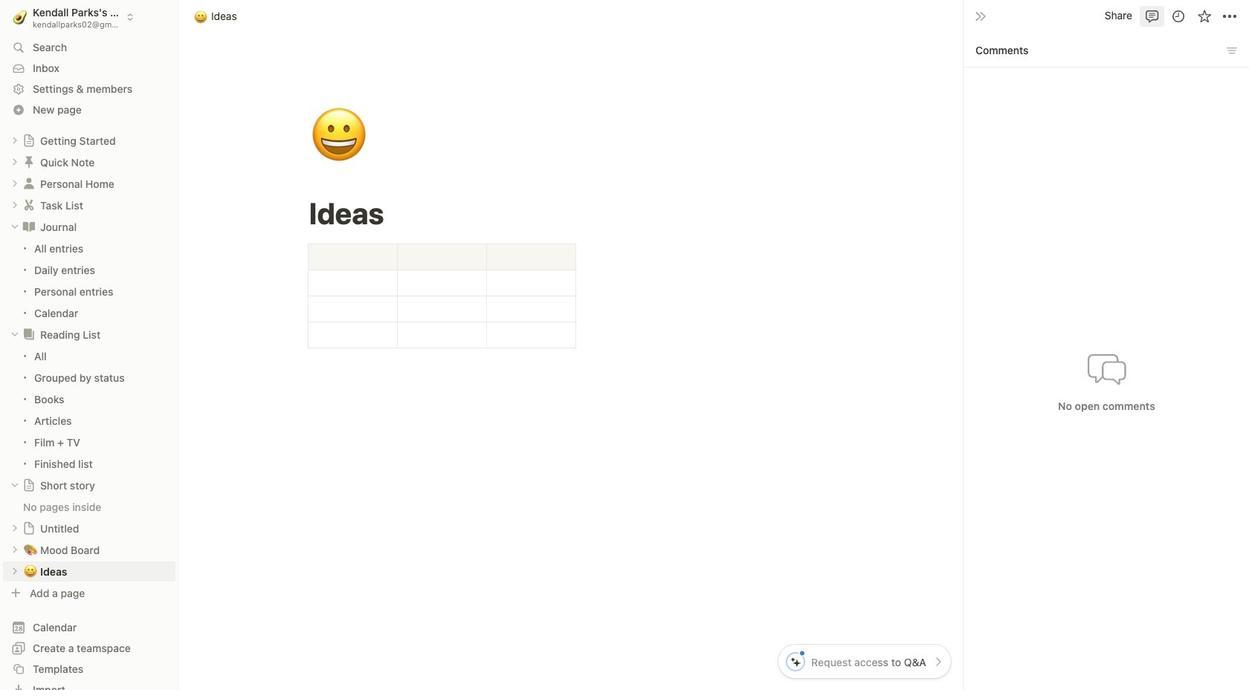 Task type: describe. For each thing, give the bounding box(es) containing it.
change page icon image for close icon on the left
[[22, 479, 36, 493]]

1 open image from the top
[[10, 136, 19, 145]]

change page icon image for close image associated with first group from the top of the page
[[22, 220, 36, 235]]

🥑 image
[[13, 8, 27, 26]]

2 open image from the top
[[10, 525, 19, 534]]

1 group from the top
[[0, 238, 178, 324]]

0 vertical spatial 😀 image
[[194, 8, 207, 25]]

2 horizontal spatial 😀 image
[[310, 98, 368, 174]]

updates image
[[1171, 9, 1186, 23]]

change page icon image for second open image from the top of the page
[[22, 177, 36, 191]]

close image for first group from the bottom of the page
[[10, 330, 19, 339]]

change page icon image for first open image
[[22, 134, 36, 148]]

1 open image from the top
[[10, 158, 19, 167]]

🎨 image
[[24, 542, 37, 559]]

close image
[[10, 481, 19, 490]]

change page icon image for first group from the bottom of the page's close image
[[22, 327, 36, 342]]

0 horizontal spatial 😀 image
[[24, 563, 37, 580]]

2 group from the top
[[0, 346, 178, 475]]



Task type: vqa. For each thing, say whether or not it's contained in the screenshot.
👋 Image in the top left of the page
no



Task type: locate. For each thing, give the bounding box(es) containing it.
0 vertical spatial group
[[0, 238, 178, 324]]

change page icon image for 1st open icon
[[22, 155, 36, 170]]

open image
[[10, 136, 19, 145], [10, 179, 19, 188], [10, 201, 19, 210], [10, 546, 19, 555], [10, 568, 19, 577]]

change page icon image for 3rd open image from the bottom of the page
[[22, 198, 36, 213]]

close image for first group from the top of the page
[[10, 223, 19, 232]]

2 open image from the top
[[10, 179, 19, 188]]

😀 image
[[194, 8, 207, 25], [310, 98, 368, 174], [24, 563, 37, 580]]

1 vertical spatial 😀 image
[[310, 98, 368, 174]]

open image
[[10, 158, 19, 167], [10, 525, 19, 534]]

change page icon image
[[22, 134, 36, 148], [22, 155, 36, 170], [22, 177, 36, 191], [22, 198, 36, 213], [22, 220, 36, 235], [22, 327, 36, 342], [22, 479, 36, 493], [22, 522, 36, 536]]

5 open image from the top
[[10, 568, 19, 577]]

change page icon image for 2nd open icon from the top
[[22, 522, 36, 536]]

close sidebar image
[[975, 10, 987, 22]]

1 horizontal spatial 😀 image
[[194, 8, 207, 25]]

1 close image from the top
[[10, 223, 19, 232]]

group
[[0, 238, 178, 324], [0, 346, 178, 475]]

close image
[[10, 223, 19, 232], [10, 330, 19, 339]]

1 vertical spatial group
[[0, 346, 178, 475]]

4 open image from the top
[[10, 546, 19, 555]]

2 close image from the top
[[10, 330, 19, 339]]

1 vertical spatial close image
[[10, 330, 19, 339]]

1 vertical spatial open image
[[10, 525, 19, 534]]

comments image
[[1145, 9, 1160, 23]]

3 open image from the top
[[10, 201, 19, 210]]

favorite image
[[1197, 9, 1212, 23]]

0 vertical spatial close image
[[10, 223, 19, 232]]

0 vertical spatial open image
[[10, 158, 19, 167]]

2 vertical spatial 😀 image
[[24, 563, 37, 580]]



